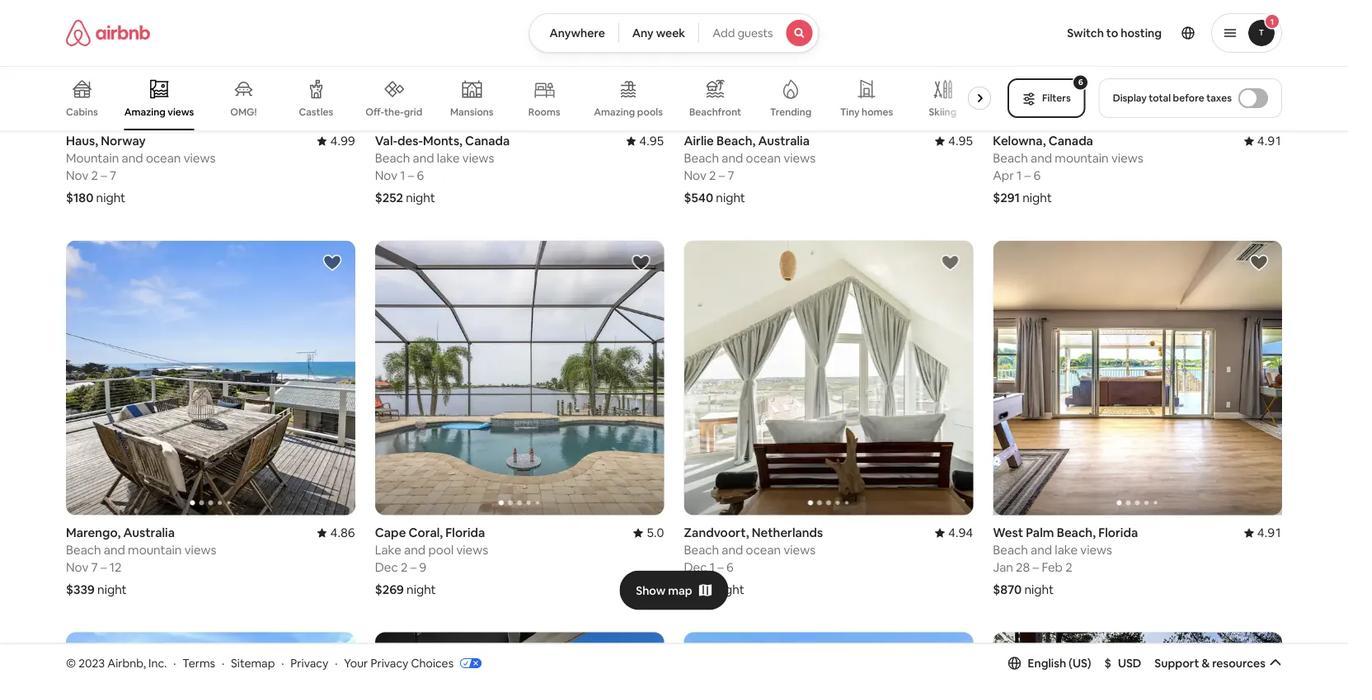 Task type: locate. For each thing, give the bounding box(es) containing it.
night down 9
[[407, 582, 436, 598]]

6 inside kelowna, canada beach and mountain views apr 1 – 6 $291 night
[[1034, 167, 1041, 184]]

4.86
[[330, 525, 355, 541]]

night right $291
[[1023, 190, 1053, 206]]

nov up "$540"
[[684, 167, 707, 184]]

and down beachfront
[[722, 150, 744, 166]]

amazing for amazing pools
[[594, 106, 636, 118]]

nov up $180
[[66, 167, 89, 184]]

1 privacy from the left
[[291, 656, 329, 670]]

dec down lake
[[375, 559, 398, 576]]

beach down val-
[[375, 150, 410, 166]]

beach inside zandvoort, netherlands beach and ocean views dec 1 – 6 $207 night
[[684, 542, 719, 558]]

5.0 out of 5 average rating image
[[634, 525, 665, 541]]

and down norway
[[122, 150, 143, 166]]

2 horizontal spatial 7
[[728, 167, 735, 184]]

lake
[[437, 150, 460, 166], [1056, 542, 1078, 558]]

nov inside airlie beach, australia beach and ocean views nov 2 – 7 $540 night
[[684, 167, 707, 184]]

2 florida from the left
[[1099, 525, 1139, 541]]

6 down zandvoort,
[[727, 559, 734, 576]]

2 4.91 from the top
[[1258, 525, 1283, 541]]

0 vertical spatial australia
[[759, 133, 810, 149]]

4.95 out of 5 average rating image
[[936, 133, 974, 149]]

6 inside zandvoort, netherlands beach and ocean views dec 1 – 6 $207 night
[[727, 559, 734, 576]]

omg!
[[230, 106, 257, 118]]

skiing
[[929, 106, 957, 118]]

1 dec from the left
[[375, 559, 398, 576]]

night inside the haus, norway mountain and ocean views nov 2 – 7 $180 night
[[96, 190, 126, 206]]

amazing
[[124, 105, 166, 118], [594, 106, 636, 118]]

ocean down trending
[[746, 150, 781, 166]]

1 horizontal spatial 7
[[110, 167, 117, 184]]

night down feb
[[1025, 582, 1054, 598]]

– right 'apr'
[[1025, 167, 1031, 184]]

off-the-grid
[[366, 105, 423, 118]]

netherlands
[[752, 525, 824, 541]]

privacy right the your
[[371, 656, 409, 670]]

1 horizontal spatial beach,
[[1057, 525, 1096, 541]]

5.0
[[647, 525, 665, 541]]

1 florida from the left
[[446, 525, 485, 541]]

english
[[1028, 656, 1067, 671]]

views inside kelowna, canada beach and mountain views apr 1 – 6 $291 night
[[1112, 150, 1144, 166]]

support
[[1155, 656, 1200, 671]]

beach inside marengo, australia beach and mountain views nov 7 – 12 $339 night
[[66, 542, 101, 558]]

nov inside val-des-monts, canada beach and lake views nov 1 – 6 $252 night
[[375, 167, 398, 184]]

beach, down beachfront
[[717, 133, 756, 149]]

$180
[[66, 190, 94, 206]]

trending
[[771, 106, 812, 118]]

6 right 'apr'
[[1034, 167, 1041, 184]]

2 inside west palm beach, florida beach and lake views jan 28 – feb 2 $870 night
[[1066, 559, 1073, 576]]

2 dec from the left
[[684, 559, 707, 576]]

1 vertical spatial australia
[[123, 525, 175, 541]]

inc.
[[149, 656, 167, 670]]

4.91
[[1258, 133, 1283, 149], [1258, 525, 1283, 541]]

florida right palm
[[1099, 525, 1139, 541]]

add to wishlist: west palm beach, florida image
[[1250, 253, 1270, 273]]

and down kelowna,
[[1031, 150, 1053, 166]]

group containing amazing views
[[66, 66, 998, 130]]

night right '$207'
[[715, 582, 745, 598]]

zandvoort, netherlands beach and ocean views dec 1 – 6 $207 night
[[684, 525, 824, 598]]

nov up $252
[[375, 167, 398, 184]]

sitemap link
[[231, 656, 275, 670]]

group
[[66, 66, 998, 130], [66, 240, 355, 515], [375, 240, 665, 515], [684, 240, 974, 515], [994, 240, 1283, 515], [66, 632, 355, 683], [375, 632, 665, 683], [684, 632, 974, 683], [994, 632, 1283, 683]]

0 horizontal spatial australia
[[123, 525, 175, 541]]

guests
[[738, 26, 774, 40]]

night right $180
[[96, 190, 126, 206]]

australia down trending
[[759, 133, 810, 149]]

4.95 down pools
[[640, 133, 665, 149]]

and up 9
[[404, 542, 426, 558]]

night right "$540"
[[716, 190, 746, 206]]

ocean down amazing views
[[146, 150, 181, 166]]

2 left 9
[[401, 559, 408, 576]]

dec
[[375, 559, 398, 576], [684, 559, 707, 576]]

night inside cape coral, florida lake and pool views dec 2 – 9 $269 night
[[407, 582, 436, 598]]

1 horizontal spatial 6
[[727, 559, 734, 576]]

florida inside cape coral, florida lake and pool views dec 2 – 9 $269 night
[[446, 525, 485, 541]]

2 4.95 from the left
[[949, 133, 974, 149]]

1 vertical spatial lake
[[1056, 542, 1078, 558]]

1 4.91 from the top
[[1258, 133, 1283, 149]]

night right $252
[[406, 190, 435, 206]]

– right 28
[[1033, 559, 1040, 576]]

2 inside the haus, norway mountain and ocean views nov 2 – 7 $180 night
[[91, 167, 98, 184]]

anywhere
[[550, 26, 605, 40]]

amazing up norway
[[124, 105, 166, 118]]

canada down filters
[[1049, 133, 1094, 149]]

anywhere button
[[529, 13, 619, 53]]

1 horizontal spatial amazing
[[594, 106, 636, 118]]

australia right marengo,
[[123, 525, 175, 541]]

1 4.95 from the left
[[640, 133, 665, 149]]

privacy
[[291, 656, 329, 670], [371, 656, 409, 670]]

0 vertical spatial beach,
[[717, 133, 756, 149]]

– down mountain
[[101, 167, 107, 184]]

lake down monts,
[[437, 150, 460, 166]]

$
[[1105, 656, 1112, 671]]

6 for zandvoort, netherlands
[[727, 559, 734, 576]]

views inside airlie beach, australia beach and ocean views nov 2 – 7 $540 night
[[784, 150, 816, 166]]

4.86 out of 5 average rating image
[[317, 525, 355, 541]]

0 horizontal spatial beach,
[[717, 133, 756, 149]]

views
[[168, 105, 194, 118], [184, 150, 216, 166], [463, 150, 495, 166], [784, 150, 816, 166], [1112, 150, 1144, 166], [185, 542, 217, 558], [457, 542, 489, 558], [784, 542, 816, 558], [1081, 542, 1113, 558]]

1 horizontal spatial mountain
[[1056, 150, 1109, 166]]

lake inside val-des-monts, canada beach and lake views nov 1 – 6 $252 night
[[437, 150, 460, 166]]

2 canada from the left
[[1049, 133, 1094, 149]]

0 horizontal spatial canada
[[465, 133, 510, 149]]

your privacy choices
[[344, 656, 454, 670]]

mountain
[[1056, 150, 1109, 166], [128, 542, 182, 558]]

6 inside val-des-monts, canada beach and lake views nov 1 – 6 $252 night
[[417, 167, 424, 184]]

2
[[91, 167, 98, 184], [710, 167, 717, 184], [401, 559, 408, 576], [1066, 559, 1073, 576]]

– left the 12
[[101, 559, 107, 576]]

beachfront
[[690, 106, 742, 118]]

and down zandvoort,
[[722, 542, 744, 558]]

and inside kelowna, canada beach and mountain views apr 1 – 6 $291 night
[[1031, 150, 1053, 166]]

before
[[1174, 92, 1205, 104]]

terms · sitemap · privacy
[[183, 656, 329, 670]]

amazing left pools
[[594, 106, 636, 118]]

add
[[713, 26, 735, 40]]

west
[[994, 525, 1024, 541]]

4.94 out of 5 average rating image
[[936, 525, 974, 541]]

2 down mountain
[[91, 167, 98, 184]]

0 horizontal spatial 7
[[91, 559, 98, 576]]

amazing views
[[124, 105, 194, 118]]

· left privacy link
[[282, 656, 284, 670]]

– down beachfront
[[719, 167, 725, 184]]

– left 9
[[411, 559, 417, 576]]

0 vertical spatial lake
[[437, 150, 460, 166]]

night inside zandvoort, netherlands beach and ocean views dec 1 – 6 $207 night
[[715, 582, 745, 598]]

0 vertical spatial mountain
[[1056, 150, 1109, 166]]

– inside airlie beach, australia beach and ocean views nov 2 – 7 $540 night
[[719, 167, 725, 184]]

tiny homes
[[841, 106, 894, 118]]

4.91 for kelowna, canada beach and mountain views apr 1 – 6 $291 night
[[1258, 133, 1283, 149]]

beach up 'apr'
[[994, 150, 1029, 166]]

add guests
[[713, 26, 774, 40]]

and inside val-des-monts, canada beach and lake views nov 1 – 6 $252 night
[[413, 150, 434, 166]]

– down the des-
[[408, 167, 414, 184]]

1 horizontal spatial florida
[[1099, 525, 1139, 541]]

1 inside zandvoort, netherlands beach and ocean views dec 1 – 6 $207 night
[[710, 559, 715, 576]]

mountain inside marengo, australia beach and mountain views nov 7 – 12 $339 night
[[128, 542, 182, 558]]

1 inside val-des-monts, canada beach and lake views nov 1 – 6 $252 night
[[400, 167, 406, 184]]

–
[[101, 167, 107, 184], [408, 167, 414, 184], [719, 167, 725, 184], [1025, 167, 1031, 184], [101, 559, 107, 576], [411, 559, 417, 576], [718, 559, 724, 576], [1033, 559, 1040, 576]]

4 · from the left
[[335, 656, 338, 670]]

dec up '$207'
[[684, 559, 707, 576]]

2 right feb
[[1066, 559, 1073, 576]]

pools
[[638, 106, 663, 118]]

views inside zandvoort, netherlands beach and ocean views dec 1 – 6 $207 night
[[784, 542, 816, 558]]

0 horizontal spatial amazing
[[124, 105, 166, 118]]

2 up "$540"
[[710, 167, 717, 184]]

1 horizontal spatial canada
[[1049, 133, 1094, 149]]

ocean down netherlands
[[746, 542, 781, 558]]

4.95 for airlie beach, australia beach and ocean views nov 2 – 7 $540 night
[[949, 133, 974, 149]]

beach
[[375, 150, 410, 166], [684, 150, 719, 166], [994, 150, 1029, 166], [66, 542, 101, 558], [684, 542, 719, 558], [994, 542, 1029, 558]]

0 horizontal spatial lake
[[437, 150, 460, 166]]

4.99
[[330, 133, 355, 149]]

– inside val-des-monts, canada beach and lake views nov 1 – 6 $252 night
[[408, 167, 414, 184]]

views inside group
[[168, 105, 194, 118]]

2 inside airlie beach, australia beach and ocean views nov 2 – 7 $540 night
[[710, 167, 717, 184]]

1 horizontal spatial 4.95
[[949, 133, 974, 149]]

1 horizontal spatial privacy
[[371, 656, 409, 670]]

0 horizontal spatial mountain
[[128, 542, 182, 558]]

ocean for netherlands
[[746, 542, 781, 558]]

beach down airlie
[[684, 150, 719, 166]]

add to wishlist: zandvoort, netherlands image
[[941, 253, 961, 273]]

6
[[417, 167, 424, 184], [1034, 167, 1041, 184], [727, 559, 734, 576]]

0 vertical spatial 4.91
[[1258, 133, 1283, 149]]

terms link
[[183, 656, 215, 670]]

beach, right palm
[[1057, 525, 1096, 541]]

night
[[96, 190, 126, 206], [406, 190, 435, 206], [716, 190, 746, 206], [1023, 190, 1053, 206], [97, 582, 127, 598], [407, 582, 436, 598], [715, 582, 745, 598], [1025, 582, 1054, 598]]

1 vertical spatial mountain
[[128, 542, 182, 558]]

nov up $339
[[66, 559, 89, 576]]

night inside val-des-monts, canada beach and lake views nov 1 – 6 $252 night
[[406, 190, 435, 206]]

add to wishlist: cape coral, florida image
[[632, 253, 651, 273]]

florida up pool
[[446, 525, 485, 541]]

4.91 out of 5 average rating image
[[1245, 133, 1283, 149]]

· left the your
[[335, 656, 338, 670]]

dec inside zandvoort, netherlands beach and ocean views dec 1 – 6 $207 night
[[684, 559, 707, 576]]

lake up feb
[[1056, 542, 1078, 558]]

australia
[[759, 133, 810, 149], [123, 525, 175, 541]]

grid
[[404, 105, 423, 118]]

beach, inside airlie beach, australia beach and ocean views nov 2 – 7 $540 night
[[717, 133, 756, 149]]

and inside west palm beach, florida beach and lake views jan 28 – feb 2 $870 night
[[1031, 542, 1053, 558]]

none search field containing anywhere
[[529, 13, 820, 53]]

switch to hosting link
[[1058, 16, 1172, 50]]

beach down marengo,
[[66, 542, 101, 558]]

0 horizontal spatial florida
[[446, 525, 485, 541]]

7 down mountain
[[110, 167, 117, 184]]

4.95
[[640, 133, 665, 149], [949, 133, 974, 149]]

nov
[[66, 167, 89, 184], [375, 167, 398, 184], [684, 167, 707, 184], [66, 559, 89, 576]]

canada down mansions
[[465, 133, 510, 149]]

map
[[669, 583, 693, 598]]

· right "inc."
[[173, 656, 176, 670]]

beach inside west palm beach, florida beach and lake views jan 28 – feb 2 $870 night
[[994, 542, 1029, 558]]

choices
[[411, 656, 454, 670]]

0 horizontal spatial dec
[[375, 559, 398, 576]]

apr
[[994, 167, 1015, 184]]

2 privacy from the left
[[371, 656, 409, 670]]

add to wishlist: powell river, canada image
[[1250, 645, 1270, 665]]

monts,
[[423, 133, 463, 149]]

beach down west
[[994, 542, 1029, 558]]

4.94
[[949, 525, 974, 541]]

palm
[[1027, 525, 1055, 541]]

0 horizontal spatial privacy
[[291, 656, 329, 670]]

1 vertical spatial beach,
[[1057, 525, 1096, 541]]

1 horizontal spatial australia
[[759, 133, 810, 149]]

ocean inside zandvoort, netherlands beach and ocean views dec 1 – 6 $207 night
[[746, 542, 781, 558]]

australia inside marengo, australia beach and mountain views nov 7 – 12 $339 night
[[123, 525, 175, 541]]

night inside marengo, australia beach and mountain views nov 7 – 12 $339 night
[[97, 582, 127, 598]]

beach down zandvoort,
[[684, 542, 719, 558]]

and inside cape coral, florida lake and pool views dec 2 – 9 $269 night
[[404, 542, 426, 558]]

support & resources
[[1155, 656, 1266, 671]]

© 2023 airbnb, inc. ·
[[66, 656, 176, 670]]

taxes
[[1207, 92, 1233, 104]]

mountain inside kelowna, canada beach and mountain views apr 1 – 6 $291 night
[[1056, 150, 1109, 166]]

lake inside west palm beach, florida beach and lake views jan 28 – feb 2 $870 night
[[1056, 542, 1078, 558]]

2 horizontal spatial 6
[[1034, 167, 1041, 184]]

0 horizontal spatial 4.95
[[640, 133, 665, 149]]

australia inside airlie beach, australia beach and ocean views nov 2 – 7 $540 night
[[759, 133, 810, 149]]

and
[[122, 150, 143, 166], [413, 150, 434, 166], [722, 150, 744, 166], [1031, 150, 1053, 166], [104, 542, 125, 558], [404, 542, 426, 558], [722, 542, 744, 558], [1031, 542, 1053, 558]]

6 down the des-
[[417, 167, 424, 184]]

florida inside west palm beach, florida beach and lake views jan 28 – feb 2 $870 night
[[1099, 525, 1139, 541]]

mountain for australia
[[128, 542, 182, 558]]

None search field
[[529, 13, 820, 53]]

6 for kelowna, canada
[[1034, 167, 1041, 184]]

night down the 12
[[97, 582, 127, 598]]

the-
[[384, 105, 404, 118]]

dec inside cape coral, florida lake and pool views dec 2 – 9 $269 night
[[375, 559, 398, 576]]

7 inside the haus, norway mountain and ocean views nov 2 – 7 $180 night
[[110, 167, 117, 184]]

1 horizontal spatial lake
[[1056, 542, 1078, 558]]

1 vertical spatial 4.91
[[1258, 525, 1283, 541]]

and down the des-
[[413, 150, 434, 166]]

2023
[[79, 656, 105, 670]]

1 · from the left
[[173, 656, 176, 670]]

ocean inside the haus, norway mountain and ocean views nov 2 – 7 $180 night
[[146, 150, 181, 166]]

1 horizontal spatial dec
[[684, 559, 707, 576]]

4.95 down the skiing
[[949, 133, 974, 149]]

privacy left the your
[[291, 656, 329, 670]]

haus, norway mountain and ocean views nov 2 – 7 $180 night
[[66, 133, 216, 206]]

and down palm
[[1031, 542, 1053, 558]]

switch
[[1068, 26, 1105, 40]]

7 down beachfront
[[728, 167, 735, 184]]

7
[[110, 167, 117, 184], [728, 167, 735, 184], [91, 559, 98, 576]]

1 canada from the left
[[465, 133, 510, 149]]

0 horizontal spatial 6
[[417, 167, 424, 184]]

· right the terms "link"
[[222, 656, 225, 670]]

7 left the 12
[[91, 559, 98, 576]]

– down zandvoort,
[[718, 559, 724, 576]]

and up the 12
[[104, 542, 125, 558]]



Task type: describe. For each thing, give the bounding box(es) containing it.
airlie
[[684, 133, 714, 149]]

4.95 out of 5 average rating image
[[626, 133, 665, 149]]

pool
[[429, 542, 454, 558]]

support & resources button
[[1155, 656, 1283, 671]]

west palm beach, florida beach and lake views jan 28 – feb 2 $870 night
[[994, 525, 1139, 598]]

kelowna,
[[994, 133, 1047, 149]]

val-des-monts, canada beach and lake views nov 1 – 6 $252 night
[[375, 133, 510, 206]]

– inside zandvoort, netherlands beach and ocean views dec 1 – 6 $207 night
[[718, 559, 724, 576]]

show map button
[[620, 571, 729, 610]]

beach inside kelowna, canada beach and mountain views apr 1 – 6 $291 night
[[994, 150, 1029, 166]]

and inside zandvoort, netherlands beach and ocean views dec 1 – 6 $207 night
[[722, 542, 744, 558]]

hosting
[[1121, 26, 1162, 40]]

english (us)
[[1028, 656, 1092, 671]]

marengo,
[[66, 525, 121, 541]]

beach, inside west palm beach, florida beach and lake views jan 28 – feb 2 $870 night
[[1057, 525, 1096, 541]]

views inside west palm beach, florida beach and lake views jan 28 – feb 2 $870 night
[[1081, 542, 1113, 558]]

– inside cape coral, florida lake and pool views dec 2 – 9 $269 night
[[411, 559, 417, 576]]

– inside the haus, norway mountain and ocean views nov 2 – 7 $180 night
[[101, 167, 107, 184]]

amazing pools
[[594, 106, 663, 118]]

1 button
[[1212, 13, 1283, 53]]

any
[[633, 26, 654, 40]]

add to wishlist: 宜蘭縣, taiwan image
[[941, 645, 961, 665]]

mansions
[[450, 106, 494, 118]]

tiny
[[841, 106, 860, 118]]

4.91 out of 5 average rating image
[[1245, 525, 1283, 541]]

add to wishlist: tamarindo, costa rica image
[[632, 645, 651, 665]]

your privacy choices link
[[344, 656, 482, 672]]

$339
[[66, 582, 95, 598]]

lake
[[375, 542, 402, 558]]

cabins
[[66, 106, 98, 118]]

&
[[1202, 656, 1210, 671]]

privacy link
[[291, 656, 329, 670]]

nov inside marengo, australia beach and mountain views nov 7 – 12 $339 night
[[66, 559, 89, 576]]

beach inside val-des-monts, canada beach and lake views nov 1 – 6 $252 night
[[375, 150, 410, 166]]

2 inside cape coral, florida lake and pool views dec 2 – 9 $269 night
[[401, 559, 408, 576]]

and inside the haus, norway mountain and ocean views nov 2 – 7 $180 night
[[122, 150, 143, 166]]

sitemap
[[231, 656, 275, 670]]

$540
[[684, 190, 714, 206]]

mountain
[[66, 150, 119, 166]]

coral,
[[409, 525, 443, 541]]

terms
[[183, 656, 215, 670]]

views inside cape coral, florida lake and pool views dec 2 – 9 $269 night
[[457, 542, 489, 558]]

feb
[[1042, 559, 1063, 576]]

ocean for norway
[[146, 150, 181, 166]]

ocean inside airlie beach, australia beach and ocean views nov 2 – 7 $540 night
[[746, 150, 781, 166]]

show map
[[636, 583, 693, 598]]

off-
[[366, 105, 384, 118]]

views inside val-des-monts, canada beach and lake views nov 1 – 6 $252 night
[[463, 150, 495, 166]]

marengo, australia beach and mountain views nov 7 – 12 $339 night
[[66, 525, 217, 598]]

usd
[[1119, 656, 1142, 671]]

amazing for amazing views
[[124, 105, 166, 118]]

night inside airlie beach, australia beach and ocean views nov 2 – 7 $540 night
[[716, 190, 746, 206]]

display total before taxes button
[[1099, 78, 1283, 118]]

night inside kelowna, canada beach and mountain views apr 1 – 6 $291 night
[[1023, 190, 1053, 206]]

canada inside kelowna, canada beach and mountain views apr 1 – 6 $291 night
[[1049, 133, 1094, 149]]

$207
[[684, 582, 713, 598]]

lake for beach,
[[1056, 542, 1078, 558]]

9
[[420, 559, 427, 576]]

$252
[[375, 190, 403, 206]]

switch to hosting
[[1068, 26, 1162, 40]]

canada inside val-des-monts, canada beach and lake views nov 1 – 6 $252 night
[[465, 133, 510, 149]]

total
[[1149, 92, 1172, 104]]

– inside marengo, australia beach and mountain views nov 7 – 12 $339 night
[[101, 559, 107, 576]]

lake for monts,
[[437, 150, 460, 166]]

(us)
[[1069, 656, 1092, 671]]

add guests button
[[699, 13, 820, 53]]

des-
[[398, 133, 423, 149]]

– inside west palm beach, florida beach and lake views jan 28 – feb 2 $870 night
[[1033, 559, 1040, 576]]

to
[[1107, 26, 1119, 40]]

display
[[1114, 92, 1147, 104]]

add to wishlist: marengo, australia image
[[322, 253, 342, 273]]

your
[[344, 656, 368, 670]]

filters button
[[1008, 78, 1086, 118]]

$269
[[375, 582, 404, 598]]

rooms
[[529, 106, 561, 118]]

©
[[66, 656, 76, 670]]

airlie beach, australia beach and ocean views nov 2 – 7 $540 night
[[684, 133, 816, 206]]

homes
[[862, 106, 894, 118]]

val-
[[375, 133, 398, 149]]

night inside west palm beach, florida beach and lake views jan 28 – feb 2 $870 night
[[1025, 582, 1054, 598]]

4.99 out of 5 average rating image
[[317, 133, 355, 149]]

zandvoort,
[[684, 525, 750, 541]]

kelowna, canada beach and mountain views apr 1 – 6 $291 night
[[994, 133, 1144, 206]]

and inside airlie beach, australia beach and ocean views nov 2 – 7 $540 night
[[722, 150, 744, 166]]

show
[[636, 583, 666, 598]]

$870
[[994, 582, 1022, 598]]

add to wishlist: orlando, florida image
[[322, 645, 342, 665]]

$ usd
[[1105, 656, 1142, 671]]

any week
[[633, 26, 686, 40]]

nov inside the haus, norway mountain and ocean views nov 2 – 7 $180 night
[[66, 167, 89, 184]]

views inside marengo, australia beach and mountain views nov 7 – 12 $339 night
[[185, 542, 217, 558]]

resources
[[1213, 656, 1266, 671]]

any week button
[[619, 13, 700, 53]]

views inside the haus, norway mountain and ocean views nov 2 – 7 $180 night
[[184, 150, 216, 166]]

beach inside airlie beach, australia beach and ocean views nov 2 – 7 $540 night
[[684, 150, 719, 166]]

7 inside marengo, australia beach and mountain views nov 7 – 12 $339 night
[[91, 559, 98, 576]]

and inside marengo, australia beach and mountain views nov 7 – 12 $339 night
[[104, 542, 125, 558]]

28
[[1017, 559, 1031, 576]]

display total before taxes
[[1114, 92, 1233, 104]]

12
[[110, 559, 122, 576]]

$291
[[994, 190, 1021, 206]]

– inside kelowna, canada beach and mountain views apr 1 – 6 $291 night
[[1025, 167, 1031, 184]]

7 inside airlie beach, australia beach and ocean views nov 2 – 7 $540 night
[[728, 167, 735, 184]]

castles
[[299, 106, 334, 118]]

airbnb,
[[107, 656, 146, 670]]

1 inside 'dropdown button'
[[1271, 16, 1275, 27]]

2 · from the left
[[222, 656, 225, 670]]

norway
[[101, 133, 146, 149]]

4.95 for val-des-monts, canada beach and lake views nov 1 – 6 $252 night
[[640, 133, 665, 149]]

1 inside kelowna, canada beach and mountain views apr 1 – 6 $291 night
[[1017, 167, 1022, 184]]

3 · from the left
[[282, 656, 284, 670]]

jan
[[994, 559, 1014, 576]]

haus,
[[66, 133, 98, 149]]

week
[[656, 26, 686, 40]]

cape
[[375, 525, 406, 541]]

mountain for canada
[[1056, 150, 1109, 166]]

4.91 for west palm beach, florida beach and lake views jan 28 – feb 2 $870 night
[[1258, 525, 1283, 541]]

profile element
[[840, 0, 1283, 66]]

cape coral, florida lake and pool views dec 2 – 9 $269 night
[[375, 525, 489, 598]]



Task type: vqa. For each thing, say whether or not it's contained in the screenshot.
the topmost get
no



